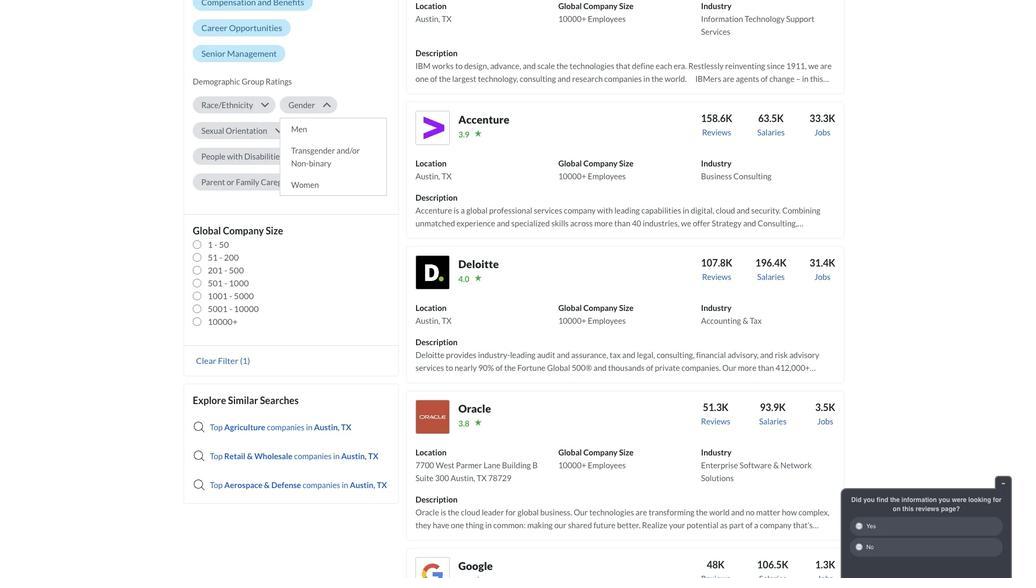 Task type: vqa. For each thing, say whether or not it's contained in the screenshot.
"Location Austin, Tx" for Deloitte
yes



Task type: describe. For each thing, give the bounding box(es) containing it.
- for 201
[[224, 265, 227, 275]]

that
[[558, 533, 573, 543]]

transforming
[[649, 508, 694, 517]]

solutions
[[701, 473, 734, 483]]

oracle image
[[416, 400, 450, 434]]

company for accenture
[[583, 158, 618, 168]]

clear
[[196, 356, 216, 366]]

top for top agriculture companies in austin, tx
[[210, 422, 223, 432]]

location for deloitte
[[416, 303, 447, 313]]

deloitte
[[458, 258, 499, 270]]

west
[[436, 460, 454, 470]]

challenges
[[520, 533, 556, 543]]

thing
[[466, 520, 484, 530]]

& for top retail & wholesale companies in austin, tx
[[247, 451, 253, 461]]

- for 1
[[214, 239, 217, 250]]

size for accenture
[[619, 158, 634, 168]]

companies for defense
[[303, 480, 340, 490]]

industry information technology support services
[[701, 1, 815, 36]]

industry enterprise software & network solutions
[[701, 448, 812, 483]]

company for oracle
[[583, 448, 618, 457]]

senior management
[[201, 48, 277, 59]]

software
[[740, 460, 772, 470]]

location austin, tx for deloitte
[[416, 303, 452, 326]]

accounting
[[701, 316, 741, 326]]

- for 501
[[224, 278, 227, 288]]

suite
[[416, 473, 434, 483]]

information
[[701, 14, 743, 24]]

explore
[[193, 395, 226, 406]]

51 - 200
[[208, 252, 239, 263]]

50
[[219, 239, 229, 250]]

- for 5001
[[229, 304, 232, 314]]

building
[[502, 460, 531, 470]]

1 horizontal spatial the
[[696, 508, 708, 517]]

our
[[574, 508, 588, 517]]

107.8k reviews
[[701, 257, 732, 282]]

similar
[[228, 395, 258, 406]]

technology
[[745, 14, 785, 24]]

location 7700 west parmer lane building b suite 300 austin, tx 78729
[[416, 448, 538, 483]]

google image
[[416, 557, 450, 578]]

salaries for oracle
[[759, 417, 787, 426]]

with
[[227, 151, 243, 161]]

clear filter (1)
[[196, 356, 250, 366]]

3.8
[[458, 419, 470, 428]]

oracle inside description oracle is the cloud leader for global business. our technologies are transforming the world and no matter how complex, they have one thing in common: making our shared future better. realize your potential as part of a company that's innovating solutions to global challenges that affect billions of lives. visit oracle.com/careers.
[[416, 508, 439, 517]]

501
[[208, 278, 223, 288]]

austin, inside the location 7700 west parmer lane building b suite 300 austin, tx 78729
[[451, 473, 475, 483]]

employees for oracle
[[588, 460, 626, 470]]

global company size
[[193, 225, 283, 237]]

potential
[[687, 520, 719, 530]]

location for oracle
[[416, 448, 447, 457]]

solutions
[[454, 533, 486, 543]]

1 employees from the top
[[588, 14, 626, 24]]

career opportunities button
[[193, 19, 291, 36]]

find
[[877, 496, 888, 504]]

1 global company size 10000+ employees from the top
[[558, 1, 634, 24]]

industry for deloitte
[[701, 303, 732, 313]]

196.4k
[[755, 257, 787, 269]]

1000
[[229, 278, 249, 288]]

the for cloud
[[448, 508, 459, 517]]

1 horizontal spatial oracle
[[458, 402, 491, 415]]

b
[[532, 460, 538, 470]]

this
[[902, 505, 914, 513]]

management
[[227, 48, 277, 59]]

93.9k
[[760, 402, 786, 413]]

information
[[902, 496, 937, 504]]

industry inside industry information technology support services
[[701, 1, 732, 11]]

196.4k salaries
[[755, 257, 787, 282]]

people with disabilities
[[201, 151, 283, 161]]

that's
[[793, 520, 813, 530]]

shared
[[568, 520, 592, 530]]

industry for accenture
[[701, 158, 732, 168]]

5001 - 10000
[[208, 304, 259, 314]]

jobs for accenture
[[815, 127, 831, 137]]

& for industry accounting & tax
[[743, 316, 748, 326]]

3.5k
[[815, 402, 835, 413]]

top for top aerospace & defense companies in austin, tx
[[210, 480, 223, 490]]

are
[[636, 508, 647, 517]]

jobs for oracle
[[817, 417, 833, 426]]

no
[[746, 508, 755, 517]]

future
[[594, 520, 616, 530]]

300
[[435, 473, 449, 483]]

business
[[701, 171, 732, 181]]

reviews
[[916, 505, 939, 513]]

in inside description oracle is the cloud leader for global business. our technologies are transforming the world and no matter how complex, they have one thing in common: making our shared future better. realize your potential as part of a company that's innovating solutions to global challenges that affect billions of lives. visit oracle.com/careers.
[[485, 520, 492, 530]]

our
[[554, 520, 566, 530]]

1 vertical spatial global
[[497, 533, 518, 543]]

top retail & wholesale companies in austin, tx
[[210, 451, 378, 461]]

3.5k jobs
[[815, 402, 835, 426]]

48k link
[[701, 557, 730, 578]]

158.6k reviews
[[701, 112, 732, 137]]

searches
[[260, 395, 299, 406]]

yes
[[866, 523, 876, 530]]

location for accenture
[[416, 158, 447, 168]]

- for 51
[[219, 252, 222, 263]]

0 vertical spatial global
[[518, 508, 539, 517]]

51.3k reviews
[[701, 402, 730, 426]]

location austin, tx for accenture
[[416, 158, 452, 181]]

company for deloitte
[[583, 303, 618, 313]]

cloud
[[461, 508, 480, 517]]

& inside industry enterprise software & network solutions
[[773, 460, 779, 470]]

the for information
[[890, 496, 900, 504]]

201 - 500
[[208, 265, 244, 275]]

on
[[893, 505, 901, 513]]

better.
[[617, 520, 640, 530]]

63.5k salaries
[[757, 112, 785, 137]]

tx inside the location 7700 west parmer lane building b suite 300 austin, tx 78729
[[477, 473, 487, 483]]

group
[[242, 77, 264, 86]]

gender
[[288, 100, 315, 110]]

did you find the information you were looking for on this reviews page?
[[851, 496, 1002, 513]]

demographic
[[193, 77, 240, 86]]

106.5k link
[[757, 557, 788, 578]]

500
[[229, 265, 244, 275]]

global company size 10000+ employees for oracle
[[558, 448, 634, 470]]

1001 - 5000
[[208, 291, 254, 301]]

0 vertical spatial of
[[745, 520, 753, 530]]

1 location austin, tx from the top
[[416, 1, 452, 24]]

2 you from the left
[[939, 496, 950, 504]]

size for deloitte
[[619, 303, 634, 313]]

201
[[208, 265, 223, 275]]

accenture image
[[416, 111, 450, 145]]

accenture
[[458, 113, 509, 126]]

services
[[701, 27, 730, 36]]

1 - 50
[[208, 239, 229, 250]]



Task type: locate. For each thing, give the bounding box(es) containing it.
or
[[227, 177, 234, 187]]

0 vertical spatial companies
[[267, 422, 304, 432]]

1 horizontal spatial of
[[745, 520, 753, 530]]

2 employees from the top
[[588, 171, 626, 181]]

salaries down '196.4k'
[[757, 272, 785, 282]]

the
[[890, 496, 900, 504], [448, 508, 459, 517], [696, 508, 708, 517]]

jobs inside 31.4k jobs
[[815, 272, 831, 282]]

employees for deloitte
[[588, 316, 626, 326]]

jobs down 3.5k
[[817, 417, 833, 426]]

31.4k
[[810, 257, 835, 269]]

10000+ for accenture
[[558, 171, 586, 181]]

2 vertical spatial top
[[210, 480, 223, 490]]

1 vertical spatial location austin, tx
[[416, 158, 452, 181]]

how
[[782, 508, 797, 517]]

51
[[208, 252, 218, 263]]

you up page?
[[939, 496, 950, 504]]

industry up business at the right top of page
[[701, 158, 732, 168]]

3 location austin, tx from the top
[[416, 303, 452, 326]]

location inside the location 7700 west parmer lane building b suite 300 austin, tx 78729
[[416, 448, 447, 457]]

one
[[451, 520, 464, 530]]

106.5k
[[757, 559, 788, 571]]

in
[[306, 422, 313, 432], [333, 451, 340, 461], [342, 480, 348, 490], [485, 520, 492, 530]]

top
[[210, 422, 223, 432], [210, 451, 223, 461], [210, 480, 223, 490]]

4 employees from the top
[[588, 460, 626, 470]]

1 vertical spatial reviews
[[702, 272, 731, 282]]

1 vertical spatial oracle
[[416, 508, 439, 517]]

companies down searches
[[267, 422, 304, 432]]

women
[[291, 180, 319, 190]]

reviews inside the "158.6k reviews"
[[702, 127, 731, 137]]

501 - 1000
[[208, 278, 249, 288]]

visit
[[651, 533, 667, 543]]

global for accenture
[[558, 158, 582, 168]]

realize
[[642, 520, 668, 530]]

you right did
[[863, 496, 875, 504]]

jobs down 33.3k
[[815, 127, 831, 137]]

2 vertical spatial salaries
[[759, 417, 787, 426]]

top left aerospace
[[210, 480, 223, 490]]

global for deloitte
[[558, 303, 582, 313]]

world
[[709, 508, 730, 517]]

0 vertical spatial oracle
[[458, 402, 491, 415]]

0 horizontal spatial the
[[448, 508, 459, 517]]

4 description from the top
[[416, 495, 458, 504]]

lives.
[[631, 533, 649, 543]]

industry for oracle
[[701, 448, 732, 457]]

oracle up 3.8 at the bottom left of the page
[[458, 402, 491, 415]]

1 industry from the top
[[701, 1, 732, 11]]

1 vertical spatial salaries
[[757, 272, 785, 282]]

51.3k
[[703, 402, 729, 413]]

employees for accenture
[[588, 171, 626, 181]]

enterprise
[[701, 460, 738, 470]]

0 horizontal spatial for
[[506, 508, 516, 517]]

158.6k
[[701, 112, 732, 124]]

description inside description oracle is the cloud leader for global business. our technologies are transforming the world and no matter how complex, they have one thing in common: making our shared future better. realize your potential as part of a company that's innovating solutions to global challenges that affect billions of lives. visit oracle.com/careers.
[[416, 495, 458, 504]]

global company size 10000+ employees for deloitte
[[558, 303, 634, 326]]

1 vertical spatial companies
[[294, 451, 332, 461]]

of down "better."
[[623, 533, 630, 543]]

industry inside the industry accounting & tax
[[701, 303, 732, 313]]

3 industry from the top
[[701, 303, 732, 313]]

- right 1
[[214, 239, 217, 250]]

0 horizontal spatial of
[[623, 533, 630, 543]]

and/or
[[337, 146, 360, 155]]

google
[[458, 560, 493, 572]]

global down common:
[[497, 533, 518, 543]]

companies for wholesale
[[294, 451, 332, 461]]

oracle up they
[[416, 508, 439, 517]]

as
[[720, 520, 728, 530]]

107.8k
[[701, 257, 732, 269]]

0 vertical spatial location austin, tx
[[416, 1, 452, 24]]

the right is
[[448, 508, 459, 517]]

reviews down 107.8k
[[702, 272, 731, 282]]

1 vertical spatial jobs
[[815, 272, 831, 282]]

for inside description oracle is the cloud leader for global business. our technologies are transforming the world and no matter how complex, they have one thing in common: making our shared future better. realize your potential as part of a company that's innovating solutions to global challenges that affect billions of lives. visit oracle.com/careers.
[[506, 508, 516, 517]]

2 vertical spatial jobs
[[817, 417, 833, 426]]

1 vertical spatial of
[[623, 533, 630, 543]]

jobs
[[815, 127, 831, 137], [815, 272, 831, 282], [817, 417, 833, 426]]

industry up accounting
[[701, 303, 732, 313]]

- right 1001
[[229, 291, 232, 301]]

0 horizontal spatial you
[[863, 496, 875, 504]]

reviews down 158.6k
[[702, 127, 731, 137]]

& left defense
[[264, 480, 270, 490]]

innovating
[[416, 533, 453, 543]]

1 you from the left
[[863, 496, 875, 504]]

3 employees from the top
[[588, 316, 626, 326]]

- down 1001 - 5000
[[229, 304, 232, 314]]

reviews for oracle
[[701, 417, 730, 426]]

common:
[[493, 520, 526, 530]]

3 top from the top
[[210, 480, 223, 490]]

race/ethnicity
[[201, 100, 253, 110]]

description
[[416, 48, 458, 58], [416, 193, 458, 202], [416, 337, 458, 347], [416, 495, 458, 504]]

austin,
[[416, 14, 440, 24], [416, 171, 440, 181], [416, 316, 440, 326], [314, 422, 340, 432], [341, 451, 367, 461], [451, 473, 475, 483], [350, 480, 375, 490]]

2 location austin, tx from the top
[[416, 158, 452, 181]]

industry inside industry business consulting
[[701, 158, 732, 168]]

2 description from the top
[[416, 193, 458, 202]]

1 vertical spatial for
[[506, 508, 516, 517]]

industry inside industry enterprise software & network solutions
[[701, 448, 732, 457]]

of left a
[[745, 520, 753, 530]]

business.
[[540, 508, 572, 517]]

33.3k
[[810, 112, 835, 124]]

48k
[[707, 559, 725, 571]]

career opportunities
[[201, 22, 282, 33]]

the inside did you find the information you were looking for on this reviews page?
[[890, 496, 900, 504]]

2 global company size 10000+ employees from the top
[[558, 158, 634, 181]]

salaries for deloitte
[[757, 272, 785, 282]]

global for oracle
[[558, 448, 582, 457]]

size for oracle
[[619, 448, 634, 457]]

deloitte image
[[416, 255, 450, 290]]

4 global company size 10000+ employees from the top
[[558, 448, 634, 470]]

the up potential
[[696, 508, 708, 517]]

reviews for accenture
[[702, 127, 731, 137]]

jobs for deloitte
[[815, 272, 831, 282]]

a
[[754, 520, 758, 530]]

1 top from the top
[[210, 422, 223, 432]]

31.4k jobs
[[810, 257, 835, 282]]

opportunities
[[229, 22, 282, 33]]

wholesale
[[254, 451, 293, 461]]

defense
[[271, 480, 301, 490]]

reviews inside 107.8k reviews
[[702, 272, 731, 282]]

industry business consulting
[[701, 158, 772, 181]]

1 location from the top
[[416, 1, 447, 11]]

salaries inside the 196.4k salaries
[[757, 272, 785, 282]]

explore similar searches
[[193, 395, 299, 406]]

global
[[518, 508, 539, 517], [497, 533, 518, 543]]

jobs inside the 3.5k jobs
[[817, 417, 833, 426]]

1 horizontal spatial you
[[939, 496, 950, 504]]

salaries for accenture
[[757, 127, 785, 137]]

- right 201 on the left top of page
[[224, 265, 227, 275]]

3 location from the top
[[416, 303, 447, 313]]

0 vertical spatial for
[[993, 496, 1002, 504]]

4 industry from the top
[[701, 448, 732, 457]]

is
[[441, 508, 446, 517]]

10000+ for oracle
[[558, 460, 586, 470]]

ratings
[[266, 77, 292, 86]]

10000+ for deloitte
[[558, 316, 586, 326]]

industry up 'enterprise'
[[701, 448, 732, 457]]

& left the tax
[[743, 316, 748, 326]]

binary
[[309, 158, 331, 168]]

clear filter (1) button
[[193, 355, 253, 366]]

location austin, tx
[[416, 1, 452, 24], [416, 158, 452, 181], [416, 303, 452, 326]]

agriculture
[[224, 422, 265, 432]]

2 vertical spatial reviews
[[701, 417, 730, 426]]

senior management button
[[193, 45, 285, 62]]

4 location from the top
[[416, 448, 447, 457]]

orientation
[[226, 126, 267, 135]]

0 vertical spatial top
[[210, 422, 223, 432]]

no
[[866, 544, 874, 551]]

(1)
[[240, 356, 250, 366]]

3 description from the top
[[416, 337, 458, 347]]

reviews down the 51.3k
[[701, 417, 730, 426]]

0 horizontal spatial oracle
[[416, 508, 439, 517]]

jobs down 31.4k
[[815, 272, 831, 282]]

10000
[[234, 304, 259, 314]]

0 vertical spatial jobs
[[815, 127, 831, 137]]

2 vertical spatial companies
[[303, 480, 340, 490]]

3.9
[[458, 130, 470, 139]]

2 top from the top
[[210, 451, 223, 461]]

&
[[743, 316, 748, 326], [247, 451, 253, 461], [773, 460, 779, 470], [264, 480, 270, 490]]

making
[[527, 520, 553, 530]]

1 description from the top
[[416, 48, 458, 58]]

salaries down 93.9k in the bottom of the page
[[759, 417, 787, 426]]

network
[[781, 460, 812, 470]]

-
[[214, 239, 217, 250], [219, 252, 222, 263], [224, 265, 227, 275], [224, 278, 227, 288], [229, 291, 232, 301], [229, 304, 232, 314]]

for right looking at the right of the page
[[993, 496, 1002, 504]]

& right retail
[[247, 451, 253, 461]]

63.5k
[[758, 112, 784, 124]]

top for top retail & wholesale companies in austin, tx
[[210, 451, 223, 461]]

& inside the industry accounting & tax
[[743, 316, 748, 326]]

1 vertical spatial top
[[210, 451, 223, 461]]

people
[[201, 151, 226, 161]]

2 vertical spatial location austin, tx
[[416, 303, 452, 326]]

& for top aerospace & defense companies in austin, tx
[[264, 480, 270, 490]]

- right 51
[[219, 252, 222, 263]]

2 industry from the top
[[701, 158, 732, 168]]

0 vertical spatial salaries
[[757, 127, 785, 137]]

description oracle is the cloud leader for global business. our technologies are transforming the world and no matter how complex, they have one thing in common: making our shared future better. realize your potential as part of a company that's innovating solutions to global challenges that affect billions of lives. visit oracle.com/careers.
[[416, 495, 830, 543]]

disabilities
[[244, 151, 283, 161]]

global company size 10000+ employees for accenture
[[558, 158, 634, 181]]

for inside did you find the information you were looking for on this reviews page?
[[993, 496, 1002, 504]]

complex,
[[799, 508, 830, 517]]

jobs inside 33.3k jobs
[[815, 127, 831, 137]]

caregiver
[[261, 177, 295, 187]]

reviews for deloitte
[[702, 272, 731, 282]]

employees
[[588, 14, 626, 24], [588, 171, 626, 181], [588, 316, 626, 326], [588, 460, 626, 470]]

the up on
[[890, 496, 900, 504]]

0 vertical spatial reviews
[[702, 127, 731, 137]]

top left retail
[[210, 451, 223, 461]]

top down the explore
[[210, 422, 223, 432]]

33.3k jobs
[[810, 112, 835, 137]]

matter
[[756, 508, 780, 517]]

2 location from the top
[[416, 158, 447, 168]]

for up common:
[[506, 508, 516, 517]]

1 horizontal spatial for
[[993, 496, 1002, 504]]

5001
[[208, 304, 228, 314]]

companies up top aerospace & defense companies in austin, tx
[[294, 451, 332, 461]]

top agriculture companies in austin, tx
[[210, 422, 351, 432]]

were
[[952, 496, 967, 504]]

7700
[[416, 460, 434, 470]]

consulting
[[734, 171, 772, 181]]

global up making
[[518, 508, 539, 517]]

industry up information
[[701, 1, 732, 11]]

& left network
[[773, 460, 779, 470]]

salaries down 63.5k
[[757, 127, 785, 137]]

3 global company size 10000+ employees from the top
[[558, 303, 634, 326]]

4.0
[[458, 274, 470, 284]]

companies
[[267, 422, 304, 432], [294, 451, 332, 461], [303, 480, 340, 490]]

companies right defense
[[303, 480, 340, 490]]

- right 501
[[224, 278, 227, 288]]

10000+
[[558, 14, 586, 24], [558, 171, 586, 181], [558, 316, 586, 326], [208, 316, 238, 327], [558, 460, 586, 470]]

demographic group ratings
[[193, 77, 292, 86]]

transgender
[[291, 146, 335, 155]]

- for 1001
[[229, 291, 232, 301]]

lane
[[484, 460, 501, 470]]

2 horizontal spatial the
[[890, 496, 900, 504]]

78729
[[488, 473, 512, 483]]



